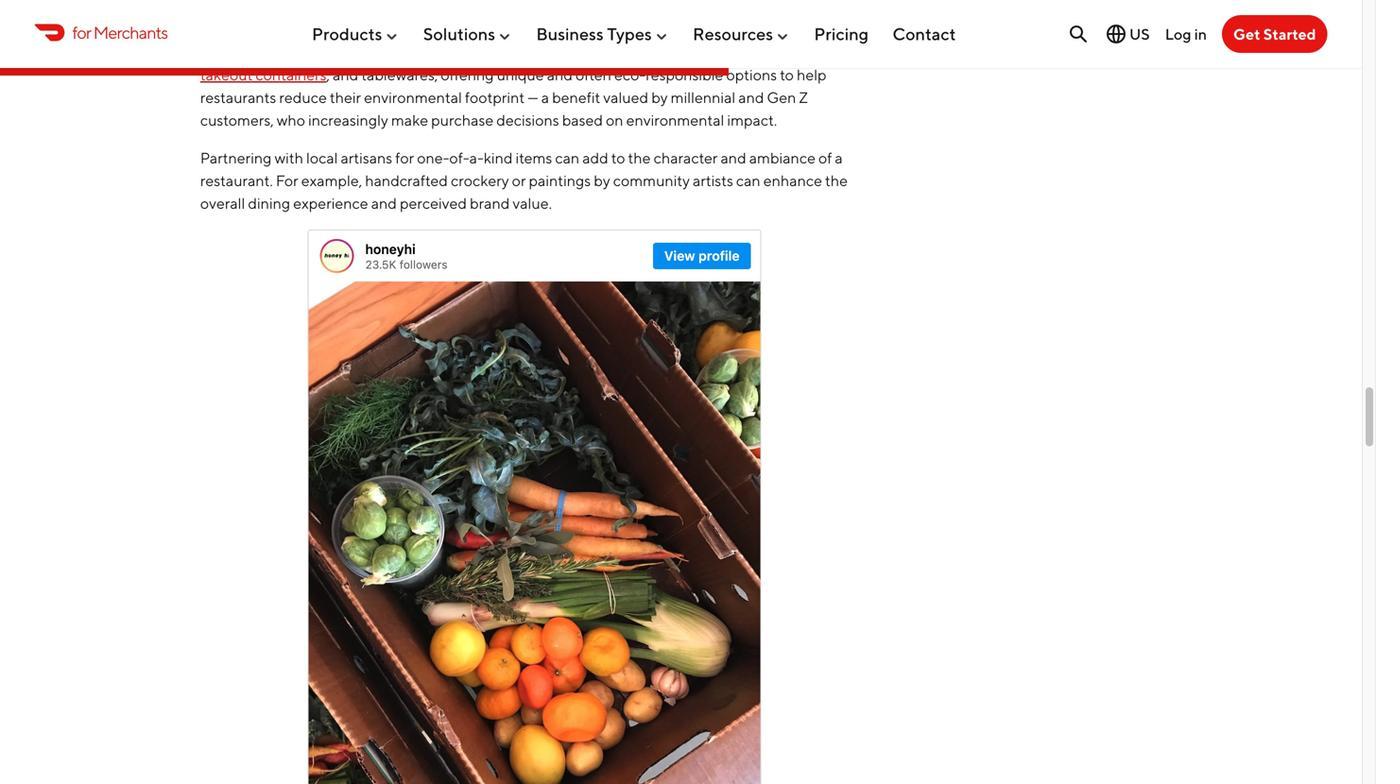 Task type: vqa. For each thing, say whether or not it's contained in the screenshot.
left Doordash
no



Task type: locate. For each thing, give the bounding box(es) containing it.
1 vertical spatial environmental
[[626, 111, 724, 129]]

gen
[[767, 88, 796, 106]]

with
[[275, 149, 303, 167]]

character
[[654, 149, 718, 167]]

for
[[72, 22, 91, 42], [395, 149, 414, 167]]

by inside partnering with local artisans for one-of-a-kind items can add to the character and ambiance of a restaurant. for example, handcrafted crockery or paintings by community artists can enhance the overall dining experience and perceived brand value.
[[594, 171, 610, 189]]

1 horizontal spatial environmental
[[626, 111, 724, 129]]

environmental
[[364, 88, 462, 106], [626, 111, 724, 129]]

0 horizontal spatial a
[[541, 88, 549, 106]]

the up the community
[[628, 149, 651, 167]]

a inside partnering with local artisans for one-of-a-kind items can add to the character and ambiance of a restaurant. for example, handcrafted crockery or paintings by community artists can enhance the overall dining experience and perceived brand value.
[[835, 149, 843, 167]]

for left merchants
[[72, 22, 91, 42]]

restaurant.
[[200, 171, 273, 189]]

a right of
[[835, 149, 843, 167]]

environmental up make
[[364, 88, 462, 106]]

1 horizontal spatial can
[[736, 171, 761, 189]]

0 horizontal spatial the
[[628, 149, 651, 167]]

1 vertical spatial to
[[611, 149, 625, 167]]

tablewares,
[[361, 66, 438, 83]]

0 vertical spatial to
[[780, 66, 794, 83]]

make
[[391, 111, 428, 129]]

eco-
[[614, 66, 646, 83]]

by down responsible
[[651, 88, 668, 106]]

in up offering
[[463, 43, 475, 61]]

and up containers
[[273, 43, 298, 61]]

can right 'artists'
[[736, 171, 761, 189]]

and inside producers and suppliers also specialize in non-food items such as paper goods, cleaning products, takeout containers
[[273, 43, 298, 61]]

and right ,
[[333, 66, 358, 83]]

environmental down millennial
[[626, 111, 724, 129]]

0 vertical spatial environmental
[[364, 88, 462, 106]]

1 vertical spatial a
[[835, 149, 843, 167]]

for up handcrafted
[[395, 149, 414, 167]]

0 horizontal spatial environmental
[[364, 88, 462, 106]]

one-
[[417, 149, 449, 167]]

a
[[541, 88, 549, 106], [835, 149, 843, 167]]

customers,
[[200, 111, 274, 129]]

1 horizontal spatial the
[[825, 171, 848, 189]]

paper
[[637, 43, 676, 61]]

get started button
[[1222, 15, 1327, 53]]

their
[[330, 88, 361, 106]]

items inside producers and suppliers also specialize in non-food items such as paper goods, cleaning products, takeout containers
[[545, 43, 582, 61]]

business types
[[536, 24, 652, 44]]

suppliers
[[301, 43, 362, 61]]

reduce
[[279, 88, 327, 106]]

0 vertical spatial for
[[72, 22, 91, 42]]

items up the or
[[516, 149, 552, 167]]

started
[[1263, 25, 1316, 43]]

to inside , and tablewares, offering unique and often eco-responsible options to help restaurants reduce their environmental footprint — a benefit valued by millennial and gen z customers, who increasingly make purchase decisions based on environmental impact.
[[780, 66, 794, 83]]

a inside , and tablewares, offering unique and often eco-responsible options to help restaurants reduce their environmental footprint — a benefit valued by millennial and gen z customers, who increasingly make purchase decisions based on environmental impact.
[[541, 88, 549, 106]]

the down of
[[825, 171, 848, 189]]

the
[[628, 149, 651, 167], [825, 171, 848, 189]]

0 horizontal spatial for
[[72, 22, 91, 42]]

goods,
[[679, 43, 724, 61]]

enhance
[[763, 171, 822, 189]]

can up paintings
[[555, 149, 580, 167]]

business types link
[[536, 16, 669, 52]]

0 horizontal spatial to
[[611, 149, 625, 167]]

1 vertical spatial can
[[736, 171, 761, 189]]

to right the add
[[611, 149, 625, 167]]

0 vertical spatial the
[[628, 149, 651, 167]]

help
[[797, 66, 827, 83]]

1 horizontal spatial by
[[651, 88, 668, 106]]

1 horizontal spatial a
[[835, 149, 843, 167]]

artisans
[[341, 149, 392, 167]]

to up "gen"
[[780, 66, 794, 83]]

in
[[1194, 25, 1207, 43], [463, 43, 475, 61]]

increasingly
[[308, 111, 388, 129]]

offering
[[441, 66, 494, 83]]

a right —
[[541, 88, 549, 106]]

0 vertical spatial items
[[545, 43, 582, 61]]

0 vertical spatial by
[[651, 88, 668, 106]]

0 horizontal spatial can
[[555, 149, 580, 167]]

in right log
[[1194, 25, 1207, 43]]

get
[[1233, 25, 1260, 43]]

restaurants
[[200, 88, 276, 106]]

can
[[555, 149, 580, 167], [736, 171, 761, 189]]

on
[[606, 111, 623, 129]]

items right food
[[545, 43, 582, 61]]

by
[[651, 88, 668, 106], [594, 171, 610, 189]]

1 vertical spatial for
[[395, 149, 414, 167]]

0 horizontal spatial by
[[594, 171, 610, 189]]

in inside producers and suppliers also specialize in non-food items such as paper goods, cleaning products, takeout containers
[[463, 43, 475, 61]]

value.
[[513, 194, 552, 212]]

a for —
[[541, 88, 549, 106]]

for inside 'link'
[[72, 22, 91, 42]]

solutions link
[[423, 16, 512, 52]]

0 vertical spatial a
[[541, 88, 549, 106]]

1 horizontal spatial for
[[395, 149, 414, 167]]

0 vertical spatial can
[[555, 149, 580, 167]]

by down the add
[[594, 171, 610, 189]]

who
[[277, 111, 305, 129]]

valued
[[603, 88, 648, 106]]

to
[[780, 66, 794, 83], [611, 149, 625, 167]]

and
[[273, 43, 298, 61], [333, 66, 358, 83], [547, 66, 573, 83], [738, 88, 764, 106], [721, 149, 746, 167], [371, 194, 397, 212]]

0 horizontal spatial in
[[463, 43, 475, 61]]

1 vertical spatial by
[[594, 171, 610, 189]]

types
[[607, 24, 652, 44]]

example,
[[301, 171, 362, 189]]

items inside partnering with local artisans for one-of-a-kind items can add to the character and ambiance of a restaurant. for example, handcrafted crockery or paintings by community artists can enhance the overall dining experience and perceived brand value.
[[516, 149, 552, 167]]

takeout
[[200, 66, 253, 83]]

or
[[512, 171, 526, 189]]

log in link
[[1165, 25, 1207, 43]]

1 horizontal spatial to
[[780, 66, 794, 83]]

1 vertical spatial items
[[516, 149, 552, 167]]

products
[[312, 24, 382, 44]]



Task type: describe. For each thing, give the bounding box(es) containing it.
log in
[[1165, 25, 1207, 43]]

overall
[[200, 194, 245, 212]]

a for of
[[835, 149, 843, 167]]

often
[[576, 66, 611, 83]]

as
[[620, 43, 634, 61]]

and down the options
[[738, 88, 764, 106]]

local
[[306, 149, 338, 167]]

specialize
[[394, 43, 460, 61]]

resources link
[[693, 16, 790, 52]]

producers and suppliers also specialize in non-food items such as paper goods, cleaning products, takeout containers
[[200, 43, 851, 83]]

unique
[[497, 66, 544, 83]]

and up benefit
[[547, 66, 573, 83]]

non-
[[478, 43, 511, 61]]

experience
[[293, 194, 368, 212]]

pricing
[[814, 24, 869, 44]]

log
[[1165, 25, 1191, 43]]

and up 'artists'
[[721, 149, 746, 167]]

resources
[[693, 24, 773, 44]]

contact link
[[893, 16, 956, 52]]

impact.
[[727, 111, 777, 129]]

brand
[[470, 194, 510, 212]]

artists
[[693, 171, 733, 189]]

solutions
[[423, 24, 495, 44]]

for merchants
[[72, 22, 167, 42]]

to inside partnering with local artisans for one-of-a-kind items can add to the character and ambiance of a restaurant. for example, handcrafted crockery or paintings by community artists can enhance the overall dining experience and perceived brand value.
[[611, 149, 625, 167]]

partnering
[[200, 149, 272, 167]]

get started
[[1233, 25, 1316, 43]]

food
[[511, 43, 542, 61]]

decisions
[[496, 111, 559, 129]]

paintings
[[529, 171, 591, 189]]

of
[[818, 149, 832, 167]]

ambiance
[[749, 149, 816, 167]]

footprint
[[465, 88, 525, 106]]

takeout containers link
[[200, 66, 327, 83]]

such
[[585, 43, 617, 61]]

for inside partnering with local artisans for one-of-a-kind items can add to the character and ambiance of a restaurant. for example, handcrafted crockery or paintings by community artists can enhance the overall dining experience and perceived brand value.
[[395, 149, 414, 167]]

also
[[365, 43, 391, 61]]

products link
[[312, 16, 399, 52]]

producers
[[200, 43, 270, 61]]

kind
[[484, 149, 513, 167]]

merchants
[[93, 22, 167, 42]]

contact
[[893, 24, 956, 44]]

of-
[[449, 149, 469, 167]]

1 horizontal spatial in
[[1194, 25, 1207, 43]]

purchase
[[431, 111, 494, 129]]

perceived
[[400, 194, 467, 212]]

dining
[[248, 194, 290, 212]]

products,
[[788, 43, 851, 61]]

1 vertical spatial the
[[825, 171, 848, 189]]

by inside , and tablewares, offering unique and often eco-responsible options to help restaurants reduce their environmental footprint — a benefit valued by millennial and gen z customers, who increasingly make purchase decisions based on environmental impact.
[[651, 88, 668, 106]]

, and tablewares, offering unique and often eco-responsible options to help restaurants reduce their environmental footprint — a benefit valued by millennial and gen z customers, who increasingly make purchase decisions based on environmental impact.
[[200, 66, 827, 129]]

globe line image
[[1105, 23, 1127, 45]]

responsible
[[646, 66, 723, 83]]

crockery
[[451, 171, 509, 189]]

business
[[536, 24, 604, 44]]

z
[[799, 88, 808, 106]]

cleaning
[[727, 43, 785, 61]]

millennial
[[671, 88, 735, 106]]

based
[[562, 111, 603, 129]]

partnering with local artisans for one-of-a-kind items can add to the character and ambiance of a restaurant. for example, handcrafted crockery or paintings by community artists can enhance the overall dining experience and perceived brand value.
[[200, 149, 848, 212]]

handcrafted
[[365, 171, 448, 189]]

,
[[327, 66, 330, 83]]

containers
[[256, 66, 327, 83]]

a-
[[469, 149, 484, 167]]

add
[[582, 149, 608, 167]]

—
[[527, 88, 538, 106]]

for merchants link
[[34, 20, 167, 45]]

options
[[726, 66, 777, 83]]

us
[[1129, 25, 1150, 43]]

and down handcrafted
[[371, 194, 397, 212]]

community
[[613, 171, 690, 189]]

benefit
[[552, 88, 600, 106]]

pricing link
[[814, 16, 869, 52]]

for
[[276, 171, 298, 189]]



